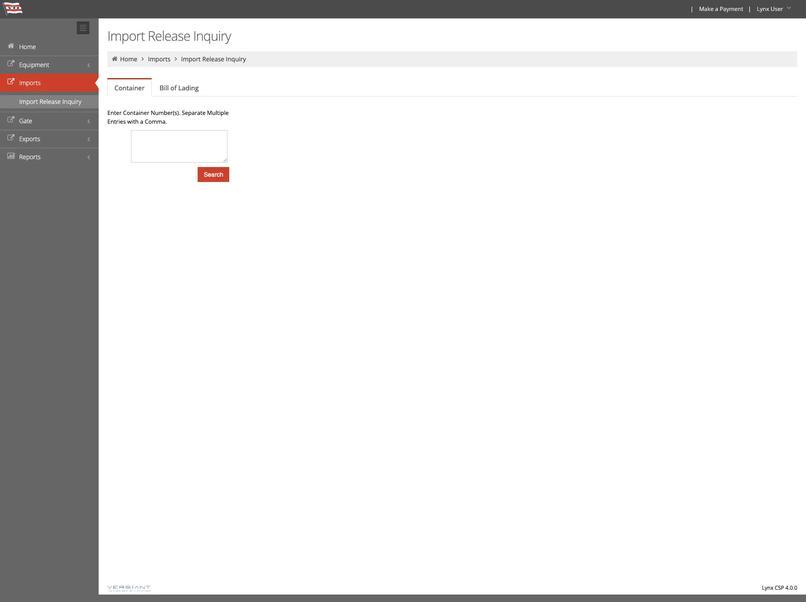 Task type: vqa. For each thing, say whether or not it's contained in the screenshot.
|
yes



Task type: describe. For each thing, give the bounding box(es) containing it.
1 vertical spatial import release inquiry link
[[0, 95, 99, 108]]

1 horizontal spatial home image
[[111, 56, 119, 62]]

angle down image
[[785, 5, 794, 11]]

exports link
[[0, 130, 99, 148]]

1 vertical spatial inquiry
[[226, 55, 246, 63]]

0 horizontal spatial release
[[40, 97, 61, 106]]

lynx for lynx user
[[758, 5, 770, 13]]

2 vertical spatial import
[[19, 97, 38, 106]]

enter container number(s).  separate multiple entries with a comma.
[[107, 109, 229, 125]]

lynx for lynx csp 4.0.0
[[763, 584, 774, 592]]

lynx csp 4.0.0
[[763, 584, 798, 592]]

enter
[[107, 109, 122, 117]]

0 vertical spatial import release inquiry
[[107, 27, 231, 45]]

1 horizontal spatial imports
[[148, 55, 171, 63]]

1 | from the left
[[691, 5, 694, 13]]

bill
[[160, 83, 169, 92]]

equipment link
[[0, 56, 99, 74]]

0 horizontal spatial home image
[[7, 43, 15, 49]]

1 vertical spatial release
[[202, 55, 225, 63]]

bar chart image
[[7, 153, 15, 159]]

1 horizontal spatial home
[[120, 55, 138, 63]]

multiple
[[207, 109, 229, 117]]

of
[[171, 83, 177, 92]]

lynx user link
[[754, 0, 797, 18]]

1 horizontal spatial home link
[[120, 55, 138, 63]]

0 horizontal spatial imports link
[[0, 74, 99, 92]]

payment
[[721, 5, 744, 13]]

lynx user
[[758, 5, 784, 13]]

angle right image
[[139, 56, 147, 62]]

external link image for exports
[[7, 135, 15, 141]]

angle right image
[[172, 56, 180, 62]]

separate
[[182, 109, 206, 117]]

gate link
[[0, 112, 99, 130]]

1 horizontal spatial import
[[107, 27, 145, 45]]

reports
[[19, 153, 41, 161]]

2 vertical spatial inquiry
[[62, 97, 82, 106]]



Task type: locate. For each thing, give the bounding box(es) containing it.
0 horizontal spatial home link
[[0, 38, 99, 56]]

1 horizontal spatial |
[[749, 5, 752, 13]]

home
[[19, 43, 36, 51], [120, 55, 138, 63]]

release up angle right image
[[148, 27, 190, 45]]

1 external link image from the top
[[7, 61, 15, 67]]

home link left angle right icon
[[120, 55, 138, 63]]

2 external link image from the top
[[7, 79, 15, 85]]

0 horizontal spatial import release inquiry link
[[0, 95, 99, 108]]

import release inquiry up gate link
[[19, 97, 82, 106]]

search
[[204, 171, 223, 178]]

with
[[127, 118, 139, 125]]

imports link down equipment
[[0, 74, 99, 92]]

import release inquiry up angle right image
[[107, 27, 231, 45]]

|
[[691, 5, 694, 13], [749, 5, 752, 13]]

2 vertical spatial import release inquiry
[[19, 97, 82, 106]]

versiant image
[[107, 585, 151, 592]]

lynx left csp
[[763, 584, 774, 592]]

import release inquiry link
[[181, 55, 246, 63], [0, 95, 99, 108]]

2 | from the left
[[749, 5, 752, 13]]

external link image left "gate"
[[7, 117, 15, 123]]

imports inside imports 'link'
[[19, 79, 41, 87]]

container up the enter
[[115, 83, 145, 92]]

0 horizontal spatial imports
[[19, 79, 41, 87]]

external link image for equipment
[[7, 61, 15, 67]]

0 vertical spatial import release inquiry link
[[181, 55, 246, 63]]

import up angle right icon
[[107, 27, 145, 45]]

0 vertical spatial a
[[716, 5, 719, 13]]

0 vertical spatial import
[[107, 27, 145, 45]]

2 horizontal spatial import
[[181, 55, 201, 63]]

1 horizontal spatial imports link
[[148, 55, 171, 63]]

import right angle right image
[[181, 55, 201, 63]]

0 vertical spatial imports link
[[148, 55, 171, 63]]

0 vertical spatial imports
[[148, 55, 171, 63]]

comma.
[[145, 118, 167, 125]]

search button
[[198, 167, 230, 182]]

container up with
[[123, 109, 149, 117]]

3 external link image from the top
[[7, 117, 15, 123]]

lading
[[178, 83, 199, 92]]

external link image inside imports 'link'
[[7, 79, 15, 85]]

a inside enter container number(s).  separate multiple entries with a comma.
[[140, 118, 143, 125]]

external link image for gate
[[7, 117, 15, 123]]

a right with
[[140, 118, 143, 125]]

external link image inside exports link
[[7, 135, 15, 141]]

1 horizontal spatial a
[[716, 5, 719, 13]]

home image
[[7, 43, 15, 49], [111, 56, 119, 62]]

import release inquiry link up gate link
[[0, 95, 99, 108]]

external link image down equipment link
[[7, 79, 15, 85]]

external link image for imports
[[7, 79, 15, 85]]

1 vertical spatial imports
[[19, 79, 41, 87]]

gate
[[19, 117, 32, 125]]

1 vertical spatial import
[[181, 55, 201, 63]]

number(s).
[[151, 109, 181, 117]]

home left angle right icon
[[120, 55, 138, 63]]

lynx left user
[[758, 5, 770, 13]]

home image up equipment link
[[7, 43, 15, 49]]

external link image up bar chart image
[[7, 135, 15, 141]]

make
[[700, 5, 714, 13]]

container inside enter container number(s).  separate multiple entries with a comma.
[[123, 109, 149, 117]]

4 external link image from the top
[[7, 135, 15, 141]]

imports link right angle right icon
[[148, 55, 171, 63]]

0 vertical spatial release
[[148, 27, 190, 45]]

1 vertical spatial imports link
[[0, 74, 99, 92]]

imports
[[148, 55, 171, 63], [19, 79, 41, 87]]

container link
[[107, 79, 152, 97]]

0 vertical spatial container
[[115, 83, 145, 92]]

1 vertical spatial import release inquiry
[[181, 55, 246, 63]]

user
[[771, 5, 784, 13]]

0 horizontal spatial home
[[19, 43, 36, 51]]

4.0.0
[[786, 584, 798, 592]]

exports
[[19, 135, 40, 143]]

external link image inside gate link
[[7, 117, 15, 123]]

reports link
[[0, 148, 99, 166]]

release up gate link
[[40, 97, 61, 106]]

0 vertical spatial home image
[[7, 43, 15, 49]]

bill of lading link
[[153, 79, 206, 97]]

entries
[[107, 118, 126, 125]]

0 horizontal spatial a
[[140, 118, 143, 125]]

container
[[115, 83, 145, 92], [123, 109, 149, 117]]

import release inquiry link right angle right image
[[181, 55, 246, 63]]

release right angle right image
[[202, 55, 225, 63]]

0 vertical spatial home
[[19, 43, 36, 51]]

a
[[716, 5, 719, 13], [140, 118, 143, 125]]

make a payment
[[700, 5, 744, 13]]

home link up equipment
[[0, 38, 99, 56]]

0 horizontal spatial |
[[691, 5, 694, 13]]

imports right angle right icon
[[148, 55, 171, 63]]

import
[[107, 27, 145, 45], [181, 55, 201, 63], [19, 97, 38, 106]]

bill of lading
[[160, 83, 199, 92]]

a right make
[[716, 5, 719, 13]]

imports link
[[148, 55, 171, 63], [0, 74, 99, 92]]

0 vertical spatial inquiry
[[193, 27, 231, 45]]

home link
[[0, 38, 99, 56], [120, 55, 138, 63]]

release
[[148, 27, 190, 45], [202, 55, 225, 63], [40, 97, 61, 106]]

csp
[[776, 584, 785, 592]]

home up equipment
[[19, 43, 36, 51]]

external link image
[[7, 61, 15, 67], [7, 79, 15, 85], [7, 117, 15, 123], [7, 135, 15, 141]]

import release inquiry
[[107, 27, 231, 45], [181, 55, 246, 63], [19, 97, 82, 106]]

1 horizontal spatial release
[[148, 27, 190, 45]]

1 vertical spatial home image
[[111, 56, 119, 62]]

1 vertical spatial container
[[123, 109, 149, 117]]

2 horizontal spatial release
[[202, 55, 225, 63]]

1 vertical spatial a
[[140, 118, 143, 125]]

imports down equipment
[[19, 79, 41, 87]]

None text field
[[131, 130, 228, 163]]

external link image inside equipment link
[[7, 61, 15, 67]]

equipment
[[19, 61, 49, 69]]

1 vertical spatial home
[[120, 55, 138, 63]]

| right payment
[[749, 5, 752, 13]]

import up "gate"
[[19, 97, 38, 106]]

0 vertical spatial lynx
[[758, 5, 770, 13]]

lynx
[[758, 5, 770, 13], [763, 584, 774, 592]]

| left make
[[691, 5, 694, 13]]

2 vertical spatial release
[[40, 97, 61, 106]]

home image left angle right icon
[[111, 56, 119, 62]]

1 horizontal spatial import release inquiry link
[[181, 55, 246, 63]]

import release inquiry right angle right image
[[181, 55, 246, 63]]

external link image left equipment
[[7, 61, 15, 67]]

1 vertical spatial lynx
[[763, 584, 774, 592]]

inquiry
[[193, 27, 231, 45], [226, 55, 246, 63], [62, 97, 82, 106]]

0 horizontal spatial import
[[19, 97, 38, 106]]

make a payment link
[[696, 0, 747, 18]]



